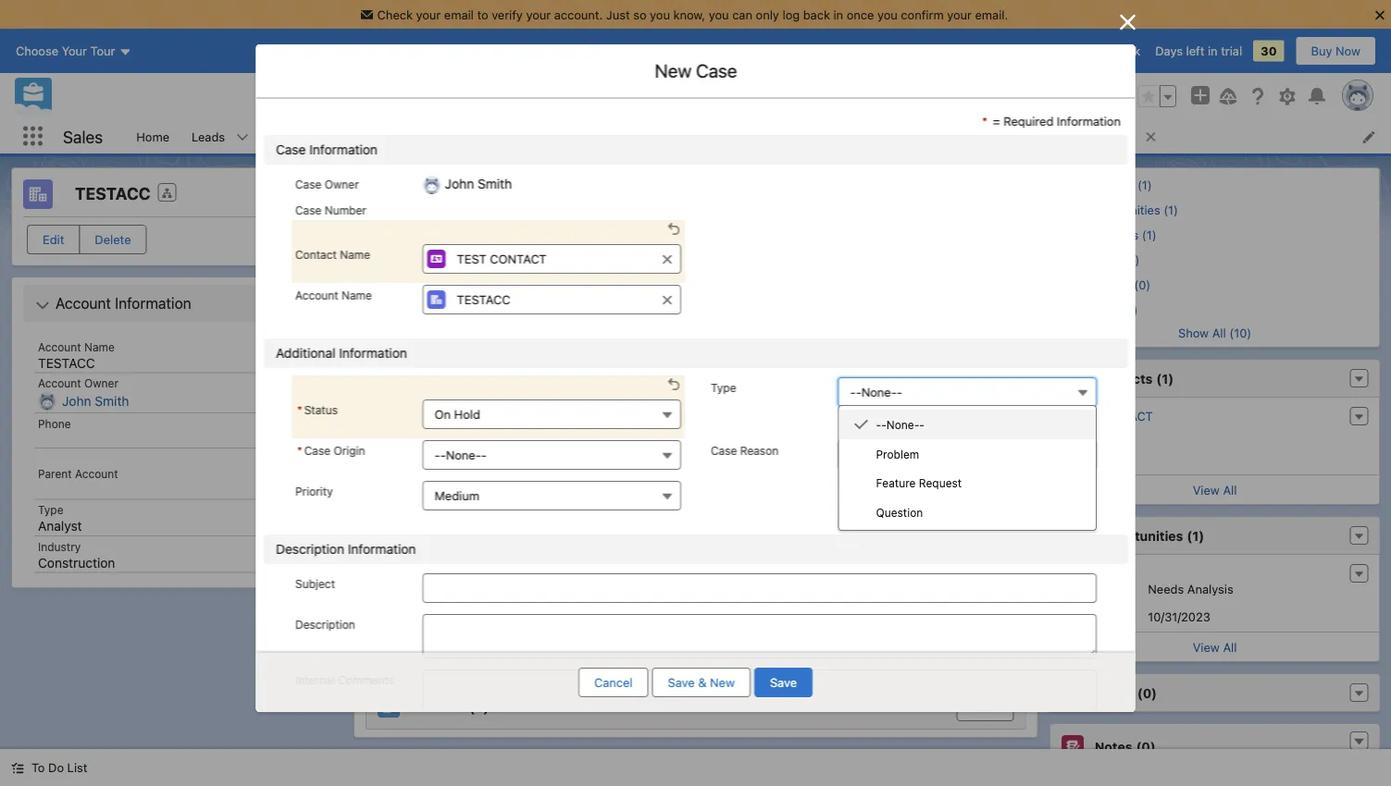 Task type: describe. For each thing, give the bounding box(es) containing it.
date
[[750, 593, 778, 607]]

account information button
[[27, 289, 327, 318]]

leave feedback
[[1050, 44, 1141, 58]]

order for order start date
[[679, 593, 714, 607]]

account image
[[23, 180, 53, 209]]

opportunities status
[[378, 250, 420, 263]]

account owner
[[38, 377, 118, 390]]

contact
[[295, 248, 336, 261]]

check
[[377, 7, 413, 21]]

parent
[[38, 468, 72, 481]]

contract number cell
[[825, 585, 977, 617]]

opportunity name
[[452, 283, 562, 297]]

search... button
[[482, 82, 852, 111]]

needs analysis
[[577, 312, 663, 326]]

reports
[[877, 130, 921, 144]]

test contact
[[453, 150, 543, 164]]

reports link
[[866, 119, 932, 154]]

contract inside '10/29/2023 contract end date:'
[[378, 461, 427, 475]]

origin
[[333, 444, 365, 457]]

•
[[412, 250, 417, 263]]

delete button
[[79, 225, 147, 255]]

1 vertical spatial testacc
[[38, 356, 95, 371]]

test contact element
[[1050, 406, 1379, 468]]

account up john on the left
[[38, 377, 81, 390]]

days left in trial
[[1156, 44, 1243, 58]]

number for case number
[[324, 204, 366, 217]]

now
[[1336, 44, 1361, 58]]

description for description
[[295, 618, 355, 631]]

account information
[[56, 295, 191, 312]]

days
[[1156, 44, 1183, 58]]

case for case information
[[275, 142, 306, 157]]

2 vertical spatial text default image
[[1353, 736, 1366, 749]]

to do list button
[[0, 750, 99, 787]]

inverse image
[[1117, 11, 1139, 33]]

just
[[606, 7, 630, 21]]

leads list item
[[181, 119, 260, 154]]

description for description information
[[275, 542, 344, 557]]

sales
[[63, 127, 103, 147]]

status inside * status on hold
[[304, 404, 337, 417]]

show
[[1178, 326, 1209, 340]]

accounts list item
[[260, 119, 359, 154]]

name left the 1
[[340, 248, 370, 261]]

10/29/2023
[[431, 447, 496, 461]]

--none-- inside button
[[850, 386, 902, 399]]

confirm
[[901, 7, 944, 21]]

30
[[1261, 44, 1277, 58]]

case reason
[[711, 444, 778, 457]]

number for contract number
[[888, 593, 936, 607]]

close
[[1061, 610, 1093, 624]]

view all link for orders (1)
[[366, 643, 1025, 672]]

new for 1st new button
[[972, 390, 997, 404]]

reason
[[740, 444, 778, 457]]

order number cell
[[366, 585, 519, 617]]

item
[[386, 250, 409, 263]]

orders (1) link
[[1083, 253, 1140, 268]]

needs for needs analysis amount: close date:
[[1148, 582, 1184, 596]]

account up account owner
[[38, 341, 81, 354]]

account.
[[554, 7, 603, 21]]

draft
[[431, 475, 460, 489]]

buy now button
[[1296, 36, 1377, 66]]

(1) up hold
[[478, 390, 495, 405]]

edit industry image
[[302, 556, 315, 569]]

priority
[[295, 485, 333, 498]]

cases
[[1095, 686, 1134, 701]]

delete
[[95, 233, 131, 247]]

feedback
[[1086, 44, 1141, 58]]

0 vertical spatial in
[[834, 7, 844, 21]]

view all link down case reason
[[366, 497, 1025, 527]]

buy now
[[1311, 44, 1361, 58]]

(1) for view all link related to orders (1)
[[458, 554, 476, 570]]

orders (1)
[[1083, 253, 1140, 267]]

new for partners (0) new button
[[972, 700, 997, 714]]

partners (0)
[[411, 700, 489, 715]]

edit
[[43, 233, 64, 247]]

Description text field
[[422, 615, 1097, 659]]

all for opportunities (1)
[[1223, 641, 1237, 655]]

analysis for needs analysis
[[617, 312, 663, 326]]

0 vertical spatial testacc
[[75, 184, 151, 204]]

save & new
[[668, 676, 735, 690]]

cases (0)
[[1095, 686, 1157, 701]]

status cell
[[519, 585, 672, 617]]

opportunities (1) for opportunities icon
[[1095, 528, 1204, 544]]

text default image for --none--
[[854, 418, 869, 432]]

information for account information
[[115, 295, 191, 312]]

Priority button
[[422, 481, 681, 511]]

new case
[[655, 60, 737, 81]]

leads link
[[181, 119, 236, 154]]

view for contacts (1)
[[1193, 483, 1220, 497]]

reports list item
[[866, 119, 956, 154]]

order start date cell
[[672, 585, 825, 617]]

0 horizontal spatial test contact link
[[453, 150, 543, 165]]

industry
[[38, 541, 81, 554]]

* for * case origin --none--
[[297, 444, 302, 457]]

(0) for partners (0)
[[469, 700, 489, 715]]

feature request
[[876, 477, 962, 490]]

edit account name image
[[302, 356, 315, 369]]

information for additional information
[[339, 346, 407, 361]]

00000101 element
[[366, 428, 586, 491]]

so
[[633, 7, 647, 21]]

account partner image
[[378, 696, 400, 718]]

contacts for contacts
[[370, 130, 421, 144]]

cell down dashboards
[[757, 144, 868, 170]]

contact name
[[295, 248, 370, 261]]

leave feedback link
[[1050, 44, 1141, 58]]

Type button
[[838, 378, 1097, 407]]

(1) up the minutes
[[503, 224, 520, 239]]

orders (1)
[[411, 554, 476, 570]]

row number image
[[366, 275, 415, 305]]

contracts
[[411, 390, 474, 405]]

opportunities (1) link
[[1083, 203, 1178, 218]]

feature
[[876, 477, 916, 490]]

all for orders (1)
[[704, 651, 718, 665]]

amount:
[[1061, 596, 1108, 610]]

smith
[[95, 394, 129, 409]]

opportunities for opportunities image
[[411, 224, 499, 239]]

Contact Name text field
[[422, 244, 681, 274]]

account inside dropdown button
[[56, 295, 111, 312]]

new for new button related to orders (1)
[[972, 555, 997, 569]]

email:
[[1061, 439, 1095, 453]]

--none-- option
[[839, 410, 1096, 440]]

* case origin --none--
[[297, 444, 486, 462]]

end
[[430, 461, 451, 475]]

opportunity name button
[[444, 275, 570, 305]]

log
[[783, 7, 800, 21]]

phone:
[[1061, 453, 1100, 467]]

test inside list item
[[1063, 130, 1093, 144]]

analysis for needs analysis amount: close date:
[[1187, 582, 1233, 596]]

home link
[[125, 119, 181, 154]]

Account Name text field
[[422, 285, 681, 315]]

information for description information
[[347, 542, 416, 557]]

edit type image
[[302, 520, 315, 533]]

contact for test contact title: email: phone:
[[1096, 409, 1153, 423]]

--none-- inside option
[[876, 419, 925, 432]]

email.
[[975, 7, 1009, 21]]

information up * test qt
[[1057, 114, 1121, 128]]

1 horizontal spatial in
[[1208, 44, 1218, 58]]

problem
[[876, 448, 920, 461]]

orders
[[411, 554, 455, 570]]

save for save & new
[[668, 676, 695, 690]]

list box containing --none--
[[838, 406, 1097, 531]]

date: inside the 'needs analysis amount: close date:'
[[1096, 610, 1126, 624]]

know,
[[674, 7, 706, 21]]

(1) for view all link associated with opportunities (1)
[[1187, 528, 1204, 544]]

contact for test contact
[[487, 150, 543, 164]]

opportunities (1) for opportunities image
[[411, 224, 520, 239]]

new button for partners (0)
[[958, 693, 1012, 721]]

&
[[698, 676, 707, 690]]

additional
[[275, 346, 335, 361]]

cell down reports
[[868, 144, 979, 170]]

order start date
[[679, 593, 778, 607]]

can
[[733, 7, 753, 21]]



Task type: vqa. For each thing, say whether or not it's contained in the screenshot.
the Order related to Order Number
yes



Task type: locate. For each thing, give the bounding box(es) containing it.
account right parent
[[75, 468, 118, 481]]

only
[[756, 7, 779, 21]]

list item containing *
[[1043, 119, 1166, 154]]

number
[[324, 204, 366, 217], [411, 593, 459, 607], [888, 593, 936, 607]]

to do list
[[31, 762, 87, 775]]

needs analysis amount: close date:
[[1061, 582, 1233, 624]]

calendar list item
[[579, 119, 675, 154]]

owner for account owner
[[84, 377, 118, 390]]

1 horizontal spatial test contact link
[[1063, 409, 1153, 424]]

0 horizontal spatial order
[[374, 593, 408, 607]]

1 vertical spatial needs
[[1148, 582, 1184, 596]]

2 horizontal spatial you
[[878, 7, 898, 21]]

search...
[[518, 89, 568, 103]]

text default image left to
[[11, 762, 24, 775]]

opportunity
[[452, 283, 524, 297]]

required
[[1003, 114, 1053, 128]]

analysis inside the 'needs analysis amount: close date:'
[[1187, 582, 1233, 596]]

none- inside button
[[861, 386, 897, 399]]

hold
[[454, 408, 480, 422]]

list item
[[1043, 119, 1166, 154]]

to
[[31, 762, 45, 775]]

edit button
[[27, 225, 80, 255]]

type up analyst
[[38, 504, 63, 517]]

Status, On Hold button
[[422, 400, 681, 430]]

list containing home
[[125, 119, 1392, 154]]

2 vertical spatial opportunities
[[1095, 528, 1183, 544]]

case left reason
[[711, 444, 737, 457]]

text default image right qt
[[1145, 131, 1158, 144]]

analyst
[[38, 519, 82, 534]]

0 horizontal spatial save
[[668, 676, 695, 690]]

you left the can
[[709, 7, 729, 21]]

name
[[340, 248, 370, 261], [527, 283, 562, 297], [341, 289, 372, 302], [84, 341, 115, 354]]

1 horizontal spatial number
[[411, 593, 459, 607]]

number down case owner
[[324, 204, 366, 217]]

contacts image
[[1061, 368, 1083, 390]]

opportunities (1)
[[411, 224, 520, 239], [1095, 528, 1204, 544]]

opp1 link down opportunity at the left top
[[453, 312, 483, 327]]

all down opp1 element
[[1223, 641, 1237, 655]]

view for orders (1)
[[674, 651, 701, 665]]

opp1 element
[[1050, 563, 1379, 626]]

2 horizontal spatial number
[[888, 593, 936, 607]]

case down case owner
[[295, 204, 321, 217]]

0 horizontal spatial number
[[324, 204, 366, 217]]

needs inside the 'needs analysis amount: close date:'
[[1148, 582, 1184, 596]]

contacts right contacts 'image'
[[1095, 371, 1153, 386]]

1 horizontal spatial text default image
[[854, 418, 869, 432]]

quotes list item
[[956, 119, 1043, 154]]

case up case number
[[295, 178, 321, 191]]

request
[[919, 477, 962, 490]]

stage cell
[[570, 275, 744, 306]]

opportunities
[[467, 130, 544, 144], [411, 224, 499, 239], [1095, 528, 1183, 544]]

1 horizontal spatial contact
[[1096, 409, 1153, 423]]

test left qt
[[1063, 130, 1093, 144]]

* inside * status on hold
[[297, 404, 302, 417]]

2 save from the left
[[770, 676, 797, 690]]

opportunities grid
[[366, 275, 1026, 333]]

opp1 link inside opportunities grid
[[453, 312, 483, 327]]

1 vertical spatial status
[[527, 593, 566, 607]]

case inside * case origin --none--
[[304, 444, 330, 457]]

contacts right accounts list item
[[370, 130, 421, 144]]

dashboards list item
[[752, 119, 866, 154]]

2 new button from the top
[[958, 548, 1012, 576]]

1 order from the left
[[374, 593, 408, 607]]

needs up 10/31/2023
[[1148, 582, 1184, 596]]

2 vertical spatial none-
[[446, 449, 481, 462]]

(0)
[[1137, 686, 1157, 701], [469, 700, 489, 715], [1136, 740, 1156, 755]]

1 vertical spatial text default image
[[854, 418, 869, 432]]

information up case owner
[[309, 142, 377, 157]]

0 horizontal spatial opportunities (1)
[[411, 224, 520, 239]]

test
[[1063, 130, 1093, 144], [453, 150, 483, 164], [1063, 409, 1093, 423]]

list box
[[838, 406, 1097, 531]]

cancel button
[[579, 668, 649, 698]]

1 vertical spatial analysis
[[1187, 582, 1233, 596]]

1 horizontal spatial contacts
[[1095, 371, 1153, 386]]

1 horizontal spatial account name
[[295, 289, 372, 302]]

1 new button from the top
[[958, 383, 1012, 411]]

none- inside * case origin --none--
[[446, 449, 481, 462]]

cell
[[646, 144, 757, 170], [757, 144, 868, 170], [868, 144, 979, 170], [415, 275, 444, 306]]

1 horizontal spatial order
[[679, 593, 714, 607]]

opportunities right opportunities icon
[[1095, 528, 1183, 544]]

0 vertical spatial status
[[304, 404, 337, 417]]

view all for contacts (1)
[[1193, 483, 1237, 497]]

question
[[876, 506, 923, 519]]

contacts inside contacts link
[[370, 130, 421, 144]]

your left email.
[[947, 7, 972, 21]]

account down contact
[[295, 289, 338, 302]]

0 vertical spatial opp1 link
[[453, 312, 483, 327]]

number down orders
[[411, 593, 459, 607]]

save left the &
[[668, 676, 695, 690]]

account down delete
[[56, 295, 111, 312]]

test inside test contact title: email: phone:
[[1063, 409, 1093, 423]]

trial
[[1221, 44, 1243, 58]]

case for case reason
[[711, 444, 737, 457]]

opp1 inside opp1 element
[[1063, 567, 1093, 581]]

* for * status on hold
[[297, 404, 302, 417]]

contact down contacts (1)
[[1096, 409, 1153, 423]]

information for case information
[[309, 142, 377, 157]]

number for order number
[[411, 593, 459, 607]]

2 order from the left
[[679, 593, 714, 607]]

2 you from the left
[[709, 7, 729, 21]]

all up the &
[[704, 651, 718, 665]]

save for save
[[770, 676, 797, 690]]

status inside cell
[[527, 593, 566, 607]]

--none--
[[850, 386, 902, 399], [876, 419, 925, 432]]

none- inside option
[[887, 419, 920, 432]]

case up search... button
[[696, 60, 737, 81]]

1 horizontal spatial type
[[711, 381, 736, 394]]

* for * test qt
[[1054, 130, 1059, 144]]

1 vertical spatial opportunities (1)
[[1095, 528, 1204, 544]]

qt
[[1096, 130, 1112, 144]]

account name up account owner
[[38, 341, 115, 354]]

1 vertical spatial contacts
[[1095, 371, 1153, 386]]

1 horizontal spatial opp1
[[1063, 567, 1093, 581]]

your right verify
[[526, 7, 551, 21]]

2 horizontal spatial your
[[947, 7, 972, 21]]

back
[[803, 7, 830, 21]]

contracts (1)
[[411, 390, 495, 405]]

case left origin
[[304, 444, 330, 457]]

opportunities link
[[456, 119, 555, 154]]

title:
[[1061, 425, 1089, 439]]

2 horizontal spatial text default image
[[1353, 736, 1366, 749]]

0 horizontal spatial owner
[[84, 377, 118, 390]]

you right so
[[650, 7, 670, 21]]

view for opportunities (1)
[[1193, 641, 1220, 655]]

testacc up delete button
[[75, 184, 151, 204]]

forecasts
[[687, 130, 741, 144]]

cases (0)
[[1083, 303, 1138, 317]]

0 vertical spatial type
[[711, 381, 736, 394]]

Case Origin, --None-- button
[[422, 441, 681, 470]]

action cell
[[977, 585, 1024, 617]]

0 horizontal spatial text default image
[[35, 298, 50, 313]]

in right left
[[1208, 44, 1218, 58]]

1 vertical spatial new button
[[958, 548, 1012, 576]]

1 vertical spatial opp1 link
[[1063, 567, 1093, 581]]

orders image
[[378, 551, 400, 573]]

to
[[477, 7, 488, 21]]

1 vertical spatial none-
[[887, 419, 920, 432]]

1 horizontal spatial your
[[526, 7, 551, 21]]

Subject text field
[[422, 574, 1097, 604]]

owner up case number
[[324, 178, 358, 191]]

contacts list item
[[359, 119, 456, 154]]

* = required information
[[982, 114, 1121, 128]]

in right back
[[834, 7, 844, 21]]

0 vertical spatial account name
[[295, 289, 372, 302]]

3 new button from the top
[[958, 693, 1012, 721]]

view all up save & new
[[674, 651, 718, 665]]

information inside account information dropdown button
[[115, 295, 191, 312]]

view all for orders (1)
[[674, 651, 718, 665]]

(0) for cases (0)
[[1137, 686, 1157, 701]]

1 horizontal spatial owner
[[324, 178, 358, 191]]

1 horizontal spatial needs
[[1148, 582, 1184, 596]]

once
[[847, 7, 874, 21]]

1 vertical spatial text default image
[[11, 762, 24, 775]]

test contact link up title:
[[1063, 409, 1153, 424]]

order left start at the bottom of the page
[[679, 593, 714, 607]]

test contact title: email: phone:
[[1061, 409, 1153, 467]]

0 horizontal spatial opp1 link
[[453, 312, 483, 327]]

all down test contact "element"
[[1223, 483, 1237, 497]]

view all down 10/31/2023
[[1193, 641, 1237, 655]]

0 vertical spatial opportunities
[[467, 130, 544, 144]]

(1)
[[503, 224, 520, 239], [1156, 371, 1174, 386], [478, 390, 495, 405], [1187, 528, 1204, 544], [458, 554, 476, 570]]

(1) up test contact "element"
[[1156, 371, 1174, 386]]

1 vertical spatial date:
[[1096, 610, 1126, 624]]

text default image inside list item
[[1145, 131, 1158, 144]]

needs for needs analysis
[[577, 312, 614, 326]]

test for test contact
[[453, 150, 483, 164]]

opportunities (1) up the 1 item • updated 5 minutes ago
[[411, 224, 520, 239]]

0 vertical spatial needs
[[577, 312, 614, 326]]

* inside list item
[[1054, 130, 1059, 144]]

analysis down the stage 'cell'
[[617, 312, 663, 326]]

test contact link down search...
[[453, 150, 543, 165]]

text default image inside to do list button
[[11, 762, 24, 775]]

text default image for account information
[[35, 298, 50, 313]]

order up 00000100
[[374, 593, 408, 607]]

account name
[[295, 289, 372, 302], [38, 341, 115, 354]]

contacts (1) link
[[1083, 178, 1152, 193]]

1 vertical spatial contract
[[832, 593, 885, 607]]

priority medium
[[295, 485, 479, 503]]

opportunity name cell
[[444, 275, 570, 306]]

* left =
[[982, 114, 987, 128]]

opp1 up 'stage:'
[[1063, 567, 1093, 581]]

opportunities up the 1 item • updated 5 minutes ago
[[411, 224, 499, 239]]

0 horizontal spatial opp1
[[453, 312, 483, 326]]

owner up john smith
[[84, 377, 118, 390]]

account name down contact name at left top
[[295, 289, 372, 302]]

save down description text box
[[770, 676, 797, 690]]

view all for opportunities (1)
[[1193, 641, 1237, 655]]

view
[[1193, 483, 1220, 497], [674, 506, 701, 519], [1193, 641, 1220, 655], [674, 651, 701, 665]]

* inside * case origin --none--
[[297, 444, 302, 457]]

opportunities image
[[378, 220, 400, 243]]

* up edit phone icon
[[297, 404, 302, 417]]

all for contacts (1)
[[1223, 483, 1237, 497]]

needs inside opportunities grid
[[577, 312, 614, 326]]

list
[[125, 119, 1392, 154]]

(1) right orders
[[458, 554, 476, 570]]

case information
[[275, 142, 377, 157]]

opportunities image
[[1061, 525, 1083, 547]]

(0) right cases on the right of page
[[1137, 686, 1157, 701]]

you right "once"
[[878, 7, 898, 21]]

1 vertical spatial contact
[[1096, 409, 1153, 423]]

0 vertical spatial text default image
[[1145, 131, 1158, 144]]

0 horizontal spatial contacts
[[370, 130, 421, 144]]

1 vertical spatial --none--
[[876, 419, 925, 432]]

1 vertical spatial account name
[[38, 341, 115, 354]]

1 horizontal spatial text default image
[[1145, 131, 1158, 144]]

2 your from the left
[[526, 7, 551, 21]]

contacts (1)
[[1095, 371, 1174, 386]]

10/31/2023
[[1148, 610, 1210, 624]]

all left (10)
[[1212, 326, 1226, 340]]

1 vertical spatial test contact link
[[1063, 409, 1153, 424]]

analysis
[[617, 312, 663, 326], [1187, 582, 1233, 596]]

view all link for opportunities (1)
[[1050, 632, 1379, 662]]

1 vertical spatial opportunities
[[411, 224, 499, 239]]

edit parent account image
[[302, 483, 315, 496]]

opp1 link
[[453, 312, 483, 327], [1063, 567, 1093, 581]]

0 vertical spatial description
[[275, 542, 344, 557]]

0 vertical spatial owner
[[324, 178, 358, 191]]

contacts (1)
[[1083, 178, 1152, 192]]

1
[[378, 250, 383, 263]]

text default image
[[1145, 131, 1158, 144], [11, 762, 24, 775]]

1 horizontal spatial opportunities (1)
[[1095, 528, 1204, 544]]

text default image inside the "--none--" option
[[854, 418, 869, 432]]

your
[[416, 7, 441, 21], [526, 7, 551, 21], [947, 7, 972, 21]]

home
[[136, 130, 169, 144]]

view all link down 10/31/2023
[[1050, 632, 1379, 662]]

(1) for view all link related to contacts (1)
[[1156, 371, 1174, 386]]

stage:
[[1061, 582, 1097, 596]]

analysis up 10/31/2023
[[1187, 582, 1233, 596]]

1 vertical spatial description
[[295, 618, 355, 631]]

opp1 for the right opp1 link
[[1063, 567, 1093, 581]]

contract inside "cell"
[[832, 593, 885, 607]]

description
[[275, 542, 344, 557], [295, 618, 355, 631]]

name up account owner
[[84, 341, 115, 354]]

opportunities up the test contact
[[467, 130, 544, 144]]

needs down stage
[[577, 312, 614, 326]]

view all down case reason
[[674, 506, 718, 519]]

1 you from the left
[[650, 7, 670, 21]]

(0) right notes
[[1136, 740, 1156, 755]]

(1) up opp1 element
[[1187, 528, 1204, 544]]

contacts link
[[359, 119, 432, 154]]

0 vertical spatial opp1
[[453, 312, 483, 326]]

number inside cell
[[411, 593, 459, 607]]

check your email to verify your account. just so you know, you can only log back in once you confirm your email.
[[377, 7, 1009, 21]]

orders grid
[[366, 585, 1024, 643]]

case up case owner
[[275, 142, 306, 157]]

action image
[[977, 585, 1024, 615]]

description down subject
[[295, 618, 355, 631]]

0 vertical spatial test
[[1063, 130, 1093, 144]]

10/29/2023 contract end date:
[[378, 447, 496, 475]]

cell down updated
[[415, 275, 444, 306]]

* test qt
[[1054, 130, 1112, 144]]

0 vertical spatial contract
[[378, 461, 427, 475]]

view all link for contacts (1)
[[1050, 475, 1379, 505]]

information up * status on hold
[[339, 346, 407, 361]]

contacts for contacts (1)
[[1095, 371, 1153, 386]]

group
[[1138, 85, 1177, 107]]

* down * = required information
[[1054, 130, 1059, 144]]

information down the priority medium
[[347, 542, 416, 557]]

text default image
[[35, 298, 50, 313], [854, 418, 869, 432], [1353, 736, 1366, 749]]

contract
[[378, 461, 427, 475], [832, 593, 885, 607]]

view all link up save & new
[[366, 643, 1025, 672]]

test right contacts link
[[453, 150, 483, 164]]

0 horizontal spatial date:
[[455, 461, 484, 475]]

owner
[[324, 178, 358, 191], [84, 377, 118, 390]]

3 you from the left
[[878, 7, 898, 21]]

opp1 link up 'stage:'
[[1063, 567, 1093, 581]]

0 vertical spatial analysis
[[617, 312, 663, 326]]

test contact link inside test contact "element"
[[1063, 409, 1153, 424]]

opportunities (1) up the 'needs analysis amount: close date:'
[[1095, 528, 1204, 544]]

date: inside '10/29/2023 contract end date:'
[[455, 461, 484, 475]]

0 vertical spatial contact
[[487, 150, 543, 164]]

1 vertical spatial owner
[[84, 377, 118, 390]]

opp1 down opportunity at the left top
[[453, 312, 483, 326]]

0 vertical spatial --none--
[[850, 386, 902, 399]]

name inside opportunity name button
[[527, 283, 562, 297]]

test for test contact title: email: phone:
[[1063, 409, 1093, 423]]

0 horizontal spatial contract
[[378, 461, 427, 475]]

1 horizontal spatial you
[[709, 7, 729, 21]]

1 vertical spatial opp1
[[1063, 567, 1093, 581]]

(0) for notes (0)
[[1136, 740, 1156, 755]]

3 your from the left
[[947, 7, 972, 21]]

name down contact name text box
[[527, 283, 562, 297]]

case number
[[295, 204, 366, 217]]

1 your from the left
[[416, 7, 441, 21]]

0 vertical spatial contacts
[[370, 130, 421, 144]]

0 vertical spatial opportunities (1)
[[411, 224, 520, 239]]

description down edit type image on the bottom
[[275, 542, 344, 557]]

edit phone image
[[302, 433, 315, 446]]

new button for orders (1)
[[958, 548, 1012, 576]]

00000100
[[376, 623, 434, 637]]

0 horizontal spatial you
[[650, 7, 670, 21]]

0 horizontal spatial status
[[304, 404, 337, 417]]

cases (0) link
[[1083, 303, 1138, 318]]

view all down test contact "element"
[[1193, 483, 1237, 497]]

opportunities (1)
[[1083, 203, 1178, 217]]

save & new button
[[652, 668, 751, 698]]

1 vertical spatial test
[[453, 150, 483, 164]]

2 vertical spatial test
[[1063, 409, 1093, 423]]

* for * = required information
[[982, 114, 987, 128]]

(0) right partners
[[469, 700, 489, 715]]

* up the edit parent account image
[[297, 444, 302, 457]]

additional information
[[275, 346, 407, 361]]

contact down search...
[[487, 150, 543, 164]]

save button
[[754, 668, 813, 698]]

0 vertical spatial test contact link
[[453, 150, 543, 165]]

tab panel
[[365, 43, 1026, 730]]

type up case reason
[[711, 381, 736, 394]]

0 horizontal spatial needs
[[577, 312, 614, 326]]

1 item • updated 5 minutes ago
[[378, 250, 542, 263]]

date: right end
[[455, 461, 484, 475]]

test up title:
[[1063, 409, 1093, 423]]

0 horizontal spatial contact
[[487, 150, 543, 164]]

0 horizontal spatial text default image
[[11, 762, 24, 775]]

1 horizontal spatial date:
[[1096, 610, 1126, 624]]

opp1 for opp1 link in the opportunities grid
[[453, 312, 483, 326]]

0 vertical spatial date:
[[455, 461, 484, 475]]

calendar link
[[579, 119, 651, 154]]

*
[[982, 114, 987, 128], [1054, 130, 1059, 144], [297, 404, 302, 417], [297, 444, 302, 457]]

name down contact name at left top
[[341, 289, 372, 302]]

1 horizontal spatial contract
[[832, 593, 885, 607]]

1 horizontal spatial status
[[527, 593, 566, 607]]

case for case owner
[[295, 178, 321, 191]]

owner for case owner
[[324, 178, 358, 191]]

1 horizontal spatial opp1 link
[[1063, 567, 1093, 581]]

0 horizontal spatial analysis
[[617, 312, 663, 326]]

1 horizontal spatial analysis
[[1187, 582, 1233, 596]]

accounts link
[[260, 119, 335, 154]]

case for case number
[[295, 204, 321, 217]]

partners (0)
[[1083, 278, 1151, 292]]

0 horizontal spatial in
[[834, 7, 844, 21]]

quotes
[[967, 130, 1008, 144]]

view all link
[[1050, 475, 1379, 505], [366, 497, 1025, 527], [1050, 632, 1379, 662], [366, 643, 1025, 672]]

text default image inside account information dropdown button
[[35, 298, 50, 313]]

testacc up account owner
[[38, 356, 95, 371]]

contact inside test contact title: email: phone:
[[1096, 409, 1153, 423]]

1 save from the left
[[668, 676, 695, 690]]

information down delete
[[115, 295, 191, 312]]

0 vertical spatial new button
[[958, 383, 1012, 411]]

* status on hold
[[297, 404, 480, 422]]

type
[[711, 381, 736, 394], [38, 504, 63, 517]]

number down the question
[[888, 593, 936, 607]]

0 horizontal spatial your
[[416, 7, 441, 21]]

row number cell
[[366, 275, 415, 306]]

tab panel containing opportunities
[[365, 43, 1026, 730]]

opportunities list item
[[456, 119, 579, 154]]

0 horizontal spatial type
[[38, 504, 63, 517]]

your left email
[[416, 7, 441, 21]]

0 vertical spatial none-
[[861, 386, 897, 399]]

None text field
[[422, 670, 1097, 715]]

order for order number
[[374, 593, 408, 607]]

save
[[668, 676, 695, 690], [770, 676, 797, 690]]

contracts (1)
[[1083, 228, 1156, 242]]

opportunities for opportunities icon
[[1095, 528, 1183, 544]]

cell down forecasts
[[646, 144, 757, 170]]

0 vertical spatial text default image
[[35, 298, 50, 313]]

1 vertical spatial in
[[1208, 44, 1218, 58]]

2 vertical spatial new button
[[958, 693, 1012, 721]]

opp1 inside opportunities grid
[[453, 312, 483, 326]]

contact
[[487, 150, 543, 164], [1096, 409, 1153, 423]]

=
[[993, 114, 1000, 128]]

left
[[1187, 44, 1205, 58]]

number inside "cell"
[[888, 593, 936, 607]]

view all link down test contact "element"
[[1050, 475, 1379, 505]]

analysis inside opportunities grid
[[617, 312, 663, 326]]

0 horizontal spatial account name
[[38, 341, 115, 354]]

all down case reason
[[704, 506, 718, 519]]

date: right close
[[1096, 610, 1126, 624]]

1 vertical spatial type
[[38, 504, 63, 517]]

opportunities inside list item
[[467, 130, 544, 144]]



